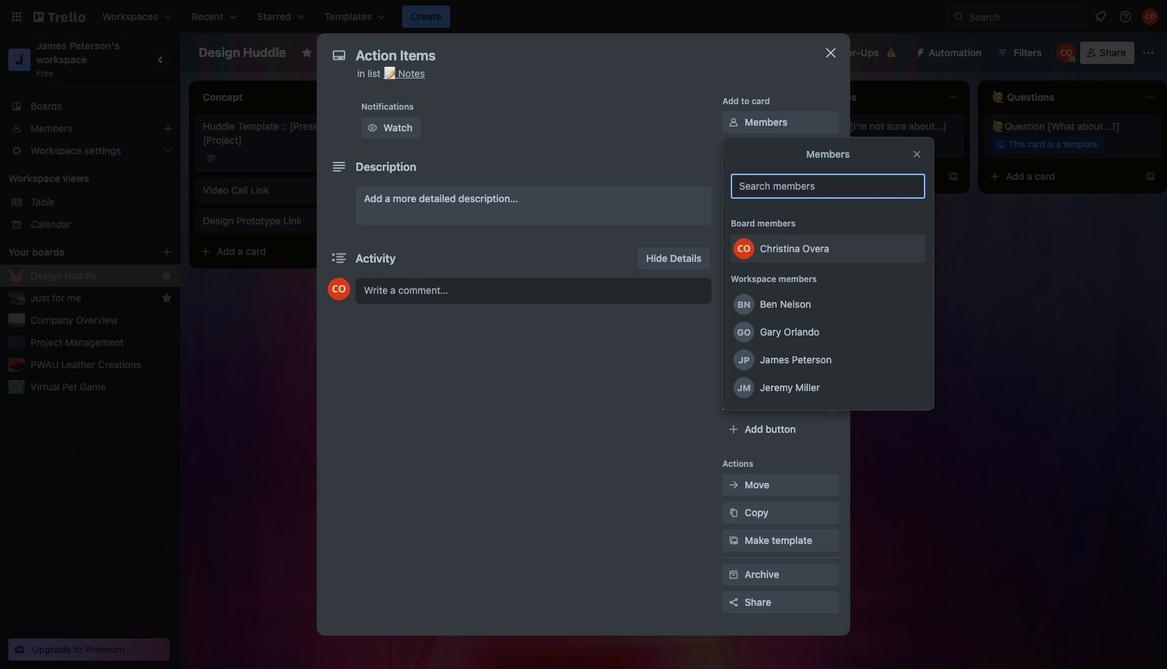 Task type: describe. For each thing, give the bounding box(es) containing it.
gary orlando (garyorlando) image
[[734, 322, 755, 343]]

search image
[[954, 11, 965, 22]]

Search members text field
[[731, 174, 926, 199]]

primary element
[[0, 0, 1168, 33]]

0 horizontal spatial create from template… image
[[553, 299, 564, 310]]

show menu image
[[1142, 46, 1156, 60]]

james peterson (jamespeterson93) image
[[734, 350, 755, 370]]

1 horizontal spatial create from template… image
[[751, 171, 762, 182]]

close dialog image
[[823, 44, 840, 61]]

0 notifications image
[[1093, 8, 1109, 25]]

Write a comment text field
[[356, 278, 712, 303]]

2 starred icon image from the top
[[161, 293, 172, 304]]

open information menu image
[[1119, 10, 1133, 24]]

1 horizontal spatial christina overa (christinaovera) image
[[1143, 8, 1159, 25]]

0 horizontal spatial christina overa (christinaovera) image
[[734, 238, 755, 259]]

Board name text field
[[192, 42, 293, 64]]

jeremy miller (jeremymiller198) image
[[734, 377, 755, 398]]



Task type: locate. For each thing, give the bounding box(es) containing it.
sm image
[[366, 121, 379, 135], [727, 506, 741, 520], [727, 534, 741, 548], [727, 568, 741, 582]]

0 vertical spatial christina overa (christinaovera) image
[[1057, 43, 1076, 63]]

0 horizontal spatial christina overa (christinaovera) image
[[328, 278, 350, 300]]

0 vertical spatial create from template… image
[[948, 171, 959, 182]]

starred icon image
[[161, 270, 172, 281], [161, 293, 172, 304]]

2 horizontal spatial create from template… image
[[1145, 171, 1156, 182]]

1 horizontal spatial create from template… image
[[948, 171, 959, 182]]

Search field
[[965, 7, 1086, 26]]

christina overa (christinaovera) image
[[1143, 8, 1159, 25], [734, 238, 755, 259]]

sm image
[[910, 42, 929, 61], [727, 115, 741, 129], [727, 254, 741, 268], [727, 478, 741, 492]]

1 starred icon image from the top
[[161, 270, 172, 281]]

christina overa (christinaovera) image up ben nelson (bennelson96) icon
[[734, 238, 755, 259]]

1 vertical spatial christina overa (christinaovera) image
[[328, 278, 350, 300]]

0 vertical spatial christina overa (christinaovera) image
[[1143, 8, 1159, 25]]

christina overa (christinaovera) image
[[1057, 43, 1076, 63], [328, 278, 350, 300]]

ben nelson (bennelson96) image
[[734, 294, 755, 315]]

1 vertical spatial christina overa (christinaovera) image
[[734, 238, 755, 259]]

star or unstar board image
[[302, 47, 313, 58]]

create from template… image
[[948, 171, 959, 182], [553, 299, 564, 310]]

1 vertical spatial create from template… image
[[553, 299, 564, 310]]

christina overa (christinaovera) image right open information menu image
[[1143, 8, 1159, 25]]

your boards with 6 items element
[[8, 244, 140, 261]]

1 horizontal spatial christina overa (christinaovera) image
[[1057, 43, 1076, 63]]

add board image
[[161, 247, 172, 258]]

0 vertical spatial starred icon image
[[161, 270, 172, 281]]

0 horizontal spatial create from template… image
[[356, 246, 367, 257]]

create from template… image
[[751, 171, 762, 182], [1145, 171, 1156, 182], [356, 246, 367, 257]]

1 vertical spatial starred icon image
[[161, 293, 172, 304]]

None text field
[[349, 43, 808, 68]]

labels image
[[727, 143, 741, 157]]



Task type: vqa. For each thing, say whether or not it's contained in the screenshot.
the can
no



